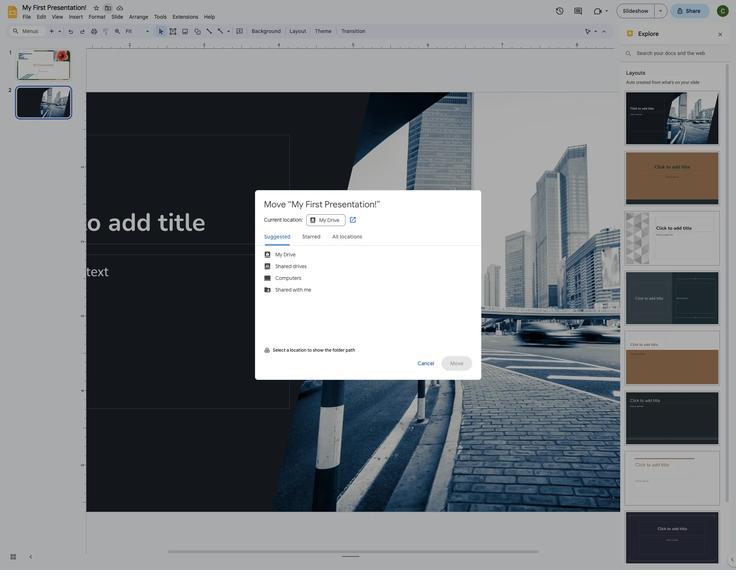 Task type: locate. For each thing, give the bounding box(es) containing it.
layouts
[[626, 70, 646, 76]]

navigation inside "explore" application
[[0, 41, 81, 570]]

navigation
[[0, 41, 81, 570]]

explore section
[[621, 24, 731, 570]]

menu bar
[[20, 10, 218, 22]]

menu bar banner
[[0, 0, 736, 570]]

background button
[[249, 26, 284, 37]]

theme button
[[312, 26, 335, 37]]

theme
[[315, 28, 332, 34]]

Star checkbox
[[91, 3, 102, 13]]

share. private to only me. image
[[677, 8, 684, 14]]

layouts element
[[621, 63, 725, 570]]

auto
[[626, 80, 635, 85]]

transition
[[342, 28, 366, 34]]



Task type: vqa. For each thing, say whether or not it's contained in the screenshot.
Layouts heading
yes



Task type: describe. For each thing, give the bounding box(es) containing it.
transition button
[[338, 26, 369, 37]]

layouts heading
[[626, 70, 646, 76]]

on
[[676, 80, 680, 85]]

background
[[252, 28, 281, 34]]

menu bar inside menu bar banner
[[20, 10, 218, 22]]

Menus field
[[9, 26, 46, 36]]

explore
[[639, 30, 659, 38]]

what's
[[662, 80, 674, 85]]

Rename text field
[[20, 3, 91, 12]]

layouts auto created from what's on your slide
[[626, 70, 700, 85]]

Search your docs and the web text field
[[621, 45, 730, 62]]

created
[[637, 80, 651, 85]]

explore application
[[0, 0, 736, 570]]

your
[[681, 80, 690, 85]]

layouts grid
[[621, 85, 725, 570]]

main toolbar
[[45, 26, 369, 37]]

slide
[[691, 80, 700, 85]]

mode and view toolbar
[[583, 24, 610, 38]]

from
[[652, 80, 661, 85]]



